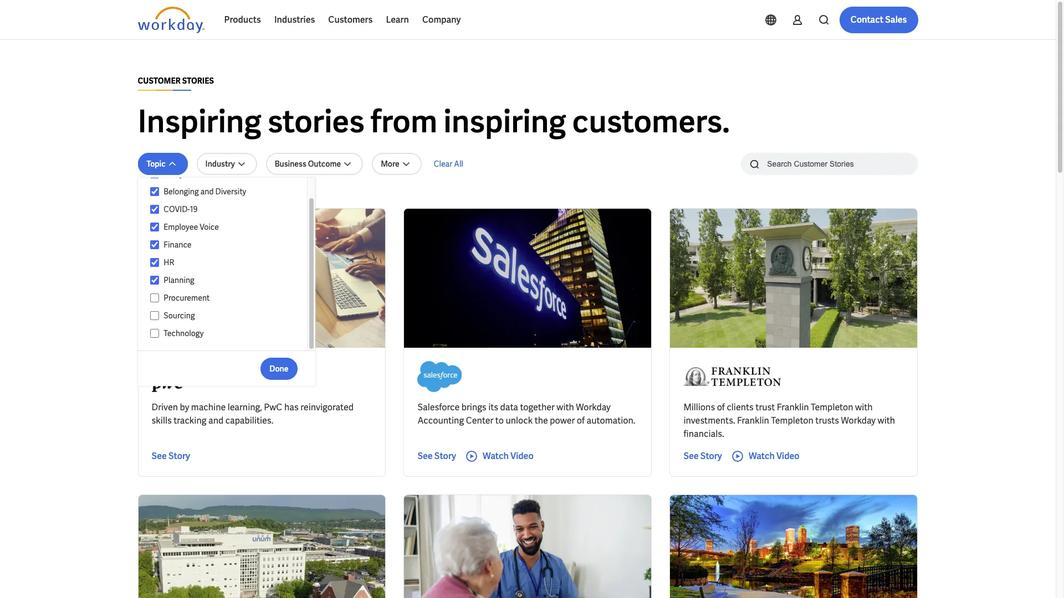 Task type: locate. For each thing, give the bounding box(es) containing it.
see down accounting
[[418, 451, 433, 462]]

watch video link for franklin
[[731, 450, 800, 463]]

of right power
[[577, 415, 585, 427]]

done
[[270, 364, 288, 374]]

employee voice
[[164, 222, 219, 232]]

story down tracking
[[168, 451, 190, 462]]

done button
[[261, 358, 297, 380]]

0 horizontal spatial watch
[[483, 451, 509, 462]]

3 see story from the left
[[684, 451, 722, 462]]

3 story from the left
[[700, 451, 722, 462]]

see for millions of clients trust franklin templeton with investments. franklin templeton trusts workday with financials.
[[684, 451, 699, 462]]

see down financials.
[[684, 451, 699, 462]]

1 horizontal spatial watch video link
[[731, 450, 800, 463]]

clear all button
[[430, 153, 467, 175]]

trusts
[[815, 415, 839, 427]]

of
[[717, 402, 725, 413], [577, 415, 585, 427]]

0 horizontal spatial story
[[168, 451, 190, 462]]

brings
[[461, 402, 486, 413]]

0 horizontal spatial workday
[[576, 402, 611, 413]]

0 horizontal spatial watch video
[[483, 451, 534, 462]]

templeton
[[811, 402, 853, 413], [771, 415, 813, 427]]

company button
[[416, 7, 467, 33]]

procurement link
[[159, 291, 296, 305]]

2 watch from the left
[[749, 451, 775, 462]]

1 horizontal spatial video
[[776, 451, 800, 462]]

0 vertical spatial franklin
[[777, 402, 809, 413]]

watch video down millions of clients trust franklin templeton with investments. franklin templeton trusts workday with financials.
[[749, 451, 800, 462]]

1 vertical spatial workday
[[841, 415, 876, 427]]

franklin right trust
[[777, 402, 809, 413]]

video down unlock
[[510, 451, 534, 462]]

0 horizontal spatial see
[[152, 451, 167, 462]]

with
[[557, 402, 574, 413], [855, 402, 873, 413], [878, 415, 895, 427]]

video down millions of clients trust franklin templeton with investments. franklin templeton trusts workday with financials.
[[776, 451, 800, 462]]

voice
[[200, 222, 219, 232]]

watch video link down millions of clients trust franklin templeton with investments. franklin templeton trusts workday with financials.
[[731, 450, 800, 463]]

and left diversity
[[200, 187, 214, 197]]

1 watch from the left
[[483, 451, 509, 462]]

watch video for templeton
[[749, 451, 800, 462]]

3 see story link from the left
[[684, 450, 722, 463]]

watch video link for center
[[465, 450, 534, 463]]

0 vertical spatial workday
[[576, 402, 611, 413]]

trust
[[756, 402, 775, 413]]

2 story from the left
[[434, 451, 456, 462]]

2 see story link from the left
[[418, 450, 456, 463]]

2 horizontal spatial see story
[[684, 451, 722, 462]]

2 watch video link from the left
[[731, 450, 800, 463]]

see story link
[[152, 450, 190, 463], [418, 450, 456, 463], [684, 450, 722, 463]]

procurement
[[164, 293, 210, 303]]

story down financials.
[[700, 451, 722, 462]]

franklin down trust
[[737, 415, 769, 427]]

2 horizontal spatial see
[[684, 451, 699, 462]]

templeton up trusts
[[811, 402, 853, 413]]

1 horizontal spatial watch
[[749, 451, 775, 462]]

2 video from the left
[[776, 451, 800, 462]]

1 watch video link from the left
[[465, 450, 534, 463]]

0 horizontal spatial see story link
[[152, 450, 190, 463]]

see story link down financials.
[[684, 450, 722, 463]]

and
[[200, 187, 214, 197], [208, 415, 223, 427]]

2 horizontal spatial story
[[700, 451, 722, 462]]

story
[[168, 451, 190, 462], [434, 451, 456, 462], [700, 451, 722, 462]]

learning,
[[228, 402, 262, 413]]

financials.
[[684, 428, 724, 440]]

see story down financials.
[[684, 451, 722, 462]]

see story link for millions of clients trust franklin templeton with investments. franklin templeton trusts workday with financials.
[[684, 450, 722, 463]]

1 vertical spatial and
[[208, 415, 223, 427]]

and inside driven by machine learning, pwc has reinvigorated skills tracking and capabilities.
[[208, 415, 223, 427]]

workday
[[576, 402, 611, 413], [841, 415, 876, 427]]

sales
[[885, 14, 907, 25]]

3 see from the left
[[684, 451, 699, 462]]

and down machine at bottom left
[[208, 415, 223, 427]]

templeton down trust
[[771, 415, 813, 427]]

pwc
[[264, 402, 282, 413]]

see
[[152, 451, 167, 462], [418, 451, 433, 462], [684, 451, 699, 462]]

0 horizontal spatial of
[[577, 415, 585, 427]]

1 horizontal spatial see story link
[[418, 450, 456, 463]]

1 video from the left
[[510, 451, 534, 462]]

watch down millions of clients trust franklin templeton with investments. franklin templeton trusts workday with financials.
[[749, 451, 775, 462]]

see down skills
[[152, 451, 167, 462]]

pricewaterhousecoopers global licensing services corporation (pwc) image
[[152, 361, 192, 392]]

watch video
[[483, 451, 534, 462], [749, 451, 800, 462]]

559
[[138, 190, 151, 200]]

see story down skills
[[152, 451, 190, 462]]

0 horizontal spatial see story
[[152, 451, 190, 462]]

1 horizontal spatial story
[[434, 451, 456, 462]]

topic
[[147, 159, 165, 169]]

0 horizontal spatial watch video link
[[465, 450, 534, 463]]

2 watch video from the left
[[749, 451, 800, 462]]

video
[[510, 451, 534, 462], [776, 451, 800, 462]]

belonging and diversity
[[164, 187, 246, 197]]

watch
[[483, 451, 509, 462], [749, 451, 775, 462]]

1 see story from the left
[[152, 451, 190, 462]]

inspiring
[[443, 101, 566, 142]]

1 vertical spatial franklin
[[737, 415, 769, 427]]

workday right trusts
[[841, 415, 876, 427]]

workday up automation.
[[576, 402, 611, 413]]

workday inside millions of clients trust franklin templeton with investments. franklin templeton trusts workday with financials.
[[841, 415, 876, 427]]

None checkbox
[[150, 187, 159, 197], [150, 240, 159, 250], [150, 187, 159, 197], [150, 240, 159, 250]]

covid-19
[[164, 204, 198, 214]]

contact sales link
[[839, 7, 918, 33]]

None checkbox
[[150, 169, 159, 179], [150, 204, 159, 214], [150, 222, 159, 232], [150, 258, 159, 268], [150, 275, 159, 285], [150, 293, 159, 303], [150, 311, 159, 321], [150, 329, 159, 339], [150, 169, 159, 179], [150, 204, 159, 214], [150, 222, 159, 232], [150, 258, 159, 268], [150, 275, 159, 285], [150, 293, 159, 303], [150, 311, 159, 321], [150, 329, 159, 339]]

watch video down to
[[483, 451, 534, 462]]

1 horizontal spatial see
[[418, 451, 433, 462]]

planning link
[[159, 274, 296, 287]]

hr
[[164, 258, 174, 268]]

0 horizontal spatial with
[[557, 402, 574, 413]]

clear all
[[434, 159, 463, 169]]

1 horizontal spatial see story
[[418, 451, 456, 462]]

customers button
[[322, 7, 379, 33]]

1 watch video from the left
[[483, 451, 534, 462]]

finance link
[[159, 238, 296, 252]]

salesforce.com image
[[418, 361, 462, 392]]

customers
[[328, 14, 373, 25]]

0 vertical spatial of
[[717, 402, 725, 413]]

story down accounting
[[434, 451, 456, 462]]

2 see from the left
[[418, 451, 433, 462]]

sourcing link
[[159, 309, 296, 323]]

see story link down skills
[[152, 450, 190, 463]]

1 vertical spatial templeton
[[771, 415, 813, 427]]

salesforce
[[418, 402, 460, 413]]

watch video link down to
[[465, 450, 534, 463]]

story for salesforce brings its data together with workday accounting center to unlock the power of automation.
[[434, 451, 456, 462]]

franklin
[[777, 402, 809, 413], [737, 415, 769, 427]]

watch video for to
[[483, 451, 534, 462]]

0 horizontal spatial video
[[510, 451, 534, 462]]

unlock
[[506, 415, 533, 427]]

franklin templeton companies, llc image
[[684, 361, 781, 392]]

millions of clients trust franklin templeton with investments. franklin templeton trusts workday with financials.
[[684, 402, 895, 440]]

analytics
[[164, 169, 196, 179]]

analytics link
[[159, 167, 296, 181]]

business
[[275, 159, 306, 169]]

hr link
[[159, 256, 296, 269]]

1 horizontal spatial watch video
[[749, 451, 800, 462]]

covid-19 link
[[159, 203, 296, 216]]

accounting
[[418, 415, 464, 427]]

products button
[[218, 7, 268, 33]]

see story down accounting
[[418, 451, 456, 462]]

business outcome
[[275, 159, 341, 169]]

customer
[[138, 76, 181, 86]]

see story link down accounting
[[418, 450, 456, 463]]

topic button
[[138, 153, 188, 175]]

of up investments.
[[717, 402, 725, 413]]

1 vertical spatial of
[[577, 415, 585, 427]]

diversity
[[215, 187, 246, 197]]

finance
[[164, 240, 192, 250]]

1 horizontal spatial franklin
[[777, 402, 809, 413]]

products
[[224, 14, 261, 25]]

more button
[[372, 153, 422, 175]]

1 horizontal spatial of
[[717, 402, 725, 413]]

go to the homepage image
[[138, 7, 204, 33]]

2 see story from the left
[[418, 451, 456, 462]]

belonging
[[164, 187, 199, 197]]

2 horizontal spatial see story link
[[684, 450, 722, 463]]

watch down to
[[483, 451, 509, 462]]

learn
[[386, 14, 409, 25]]

contact
[[851, 14, 883, 25]]

0 vertical spatial and
[[200, 187, 214, 197]]

1 horizontal spatial workday
[[841, 415, 876, 427]]

clients
[[727, 402, 754, 413]]

industries button
[[268, 7, 322, 33]]

see story
[[152, 451, 190, 462], [418, 451, 456, 462], [684, 451, 722, 462]]



Task type: vqa. For each thing, say whether or not it's contained in the screenshot.
"Nonprofit" link
no



Task type: describe. For each thing, give the bounding box(es) containing it.
sourcing
[[164, 311, 195, 321]]

technology link
[[159, 327, 296, 340]]

industries
[[274, 14, 315, 25]]

stories
[[267, 101, 364, 142]]

technology
[[164, 329, 204, 339]]

its
[[488, 402, 498, 413]]

all
[[454, 159, 463, 169]]

driven by machine learning, pwc has reinvigorated skills tracking and capabilities.
[[152, 402, 354, 427]]

Search Customer Stories text field
[[760, 154, 896, 173]]

of inside salesforce brings its data together with workday accounting center to unlock the power of automation.
[[577, 415, 585, 427]]

covid-
[[164, 204, 190, 214]]

has
[[284, 402, 299, 413]]

19
[[190, 204, 198, 214]]

2 horizontal spatial with
[[878, 415, 895, 427]]

salesforce brings its data together with workday accounting center to unlock the power of automation.
[[418, 402, 635, 427]]

results
[[152, 190, 178, 200]]

outcome
[[308, 159, 341, 169]]

watch for franklin
[[749, 451, 775, 462]]

from
[[371, 101, 437, 142]]

of inside millions of clients trust franklin templeton with investments. franklin templeton trusts workday with financials.
[[717, 402, 725, 413]]

business outcome button
[[266, 153, 363, 175]]

0 horizontal spatial franklin
[[737, 415, 769, 427]]

the
[[535, 415, 548, 427]]

data
[[500, 402, 518, 413]]

workday inside salesforce brings its data together with workday accounting center to unlock the power of automation.
[[576, 402, 611, 413]]

stories
[[182, 76, 214, 86]]

see story link for salesforce brings its data together with workday accounting center to unlock the power of automation.
[[418, 450, 456, 463]]

millions
[[684, 402, 715, 413]]

reinvigorated
[[301, 402, 354, 413]]

see for salesforce brings its data together with workday accounting center to unlock the power of automation.
[[418, 451, 433, 462]]

employee voice link
[[159, 221, 296, 234]]

story for millions of clients trust franklin templeton with investments. franklin templeton trusts workday with financials.
[[700, 451, 722, 462]]

employee
[[164, 222, 198, 232]]

industry
[[205, 159, 235, 169]]

driven
[[152, 402, 178, 413]]

clear
[[434, 159, 452, 169]]

belonging and diversity link
[[159, 185, 296, 198]]

center
[[466, 415, 493, 427]]

company
[[422, 14, 461, 25]]

1 see story link from the left
[[152, 450, 190, 463]]

learn button
[[379, 7, 416, 33]]

to
[[495, 415, 504, 427]]

industry button
[[197, 153, 257, 175]]

0 vertical spatial templeton
[[811, 402, 853, 413]]

and inside 'link'
[[200, 187, 214, 197]]

inspiring
[[138, 101, 261, 142]]

investments.
[[684, 415, 735, 427]]

video for to
[[510, 451, 534, 462]]

see story for millions of clients trust franklin templeton with investments. franklin templeton trusts workday with financials.
[[684, 451, 722, 462]]

with inside salesforce brings its data together with workday accounting center to unlock the power of automation.
[[557, 402, 574, 413]]

watch for center
[[483, 451, 509, 462]]

1 horizontal spatial with
[[855, 402, 873, 413]]

1 see from the left
[[152, 451, 167, 462]]

skills
[[152, 415, 172, 427]]

planning
[[164, 275, 194, 285]]

more
[[381, 159, 399, 169]]

capabilities.
[[225, 415, 273, 427]]

tracking
[[174, 415, 206, 427]]

contact sales
[[851, 14, 907, 25]]

customer stories
[[138, 76, 214, 86]]

video for templeton
[[776, 451, 800, 462]]

machine
[[191, 402, 226, 413]]

customers.
[[572, 101, 730, 142]]

559 results
[[138, 190, 178, 200]]

automation.
[[587, 415, 635, 427]]

by
[[180, 402, 189, 413]]

1 story from the left
[[168, 451, 190, 462]]

inspiring stories from inspiring customers.
[[138, 101, 730, 142]]

see story for salesforce brings its data together with workday accounting center to unlock the power of automation.
[[418, 451, 456, 462]]

together
[[520, 402, 555, 413]]

power
[[550, 415, 575, 427]]



